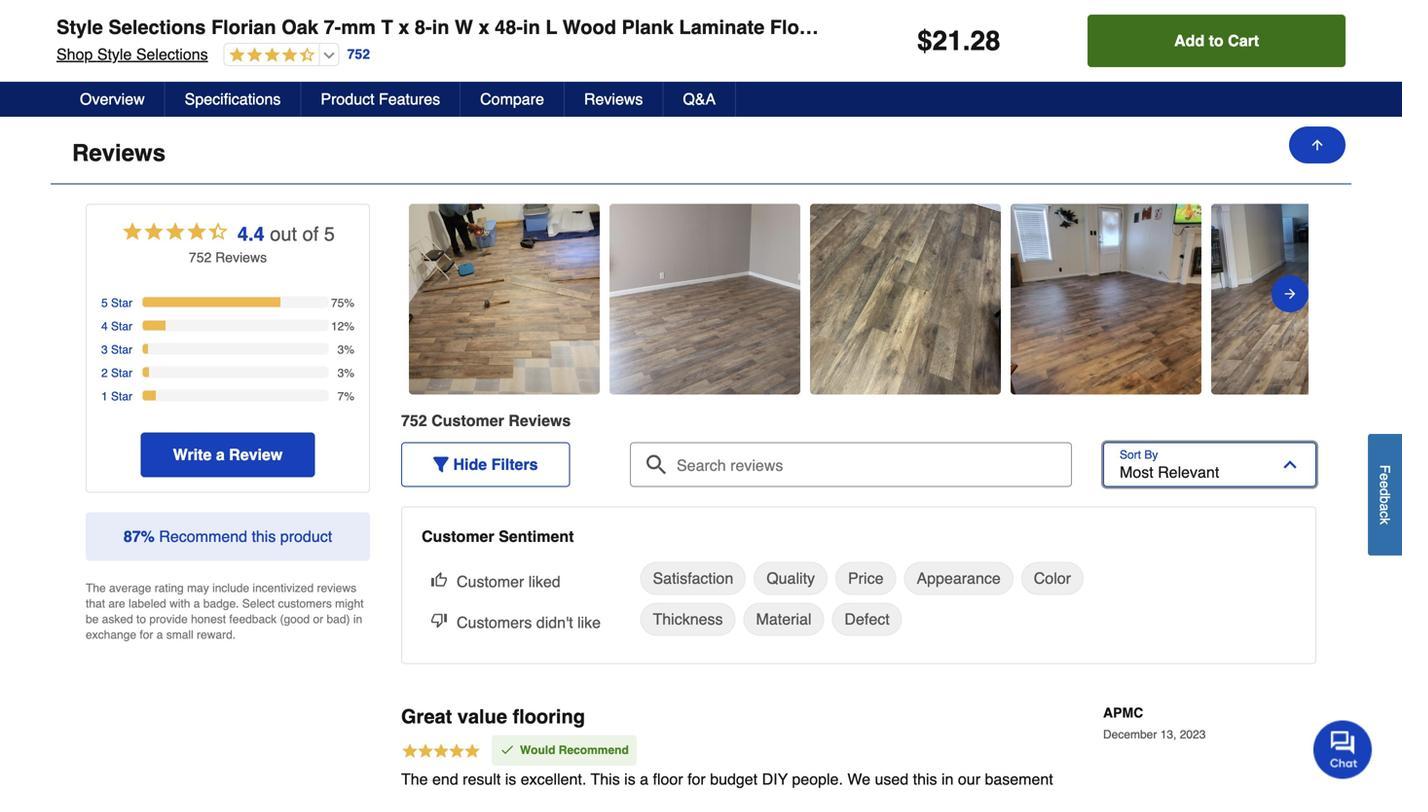 Task type: locate. For each thing, give the bounding box(es) containing it.
wide down 'mm'
[[334, 49, 369, 67]]

0 horizontal spatial wide plank (7-in+) cell
[[334, 48, 495, 68]]

1 vertical spatial 4.4 stars image
[[121, 220, 230, 248]]

asked
[[102, 613, 133, 627]]

ft)
[[943, 16, 963, 38]]

laminate up overview
[[85, 49, 153, 67]]

style
[[56, 16, 103, 38], [97, 45, 132, 63]]

wide for first wide plank (7-in+) cell from the right
[[1167, 49, 1202, 67]]

star for 5 star
[[111, 296, 132, 310]]

plank right wood
[[622, 16, 674, 38]]

1 vertical spatial 5
[[101, 296, 108, 310]]

0 horizontal spatial to
[[136, 613, 146, 627]]

reviews button down q&a button
[[51, 123, 1352, 184]]

in left our
[[942, 771, 954, 789]]

0 vertical spatial customer
[[432, 412, 504, 430]]

0 vertical spatial 752
[[347, 46, 370, 62]]

f e e d b a c k
[[1378, 465, 1393, 525]]

to right add
[[1209, 32, 1224, 50]]

3 star from the top
[[111, 343, 132, 357]]

wide left cart at the right top of the page
[[1167, 49, 1202, 67]]

1 vertical spatial recommend
[[559, 744, 629, 758]]

.
[[963, 25, 971, 56]]

value
[[458, 706, 507, 728]]

1 vertical spatial 752
[[189, 250, 212, 265]]

1 horizontal spatial to
[[1209, 32, 1224, 50]]

2 wide from the left
[[889, 49, 925, 67]]

3 wide from the left
[[1167, 49, 1202, 67]]

plank for first wide plank (7-in+) cell
[[374, 49, 411, 67]]

wide
[[334, 49, 369, 67], [889, 49, 925, 67], [1167, 49, 1202, 67]]

1 vertical spatial review
[[509, 412, 562, 430]]

4 star from the top
[[111, 367, 132, 380]]

x right w
[[479, 16, 490, 38]]

style right shop
[[97, 45, 132, 63]]

thickness
[[653, 611, 723, 629]]

plank
[[622, 16, 674, 38], [157, 49, 199, 67]]

reviews down overview button
[[72, 140, 166, 166]]

3 wide plank (7-in+) cell from the left
[[1167, 48, 1328, 68]]

0 vertical spatial 3%
[[338, 343, 355, 357]]

review down 4.4
[[215, 250, 260, 265]]

laminate up q&a
[[679, 16, 765, 38]]

for inside the average rating may include incentivized reviews that are labeled with a badge. select customers might be asked to provide honest feedback (good or bad) in exchange for a small reward.
[[140, 629, 153, 642]]

wide down sq
[[889, 49, 925, 67]]

1 vertical spatial the
[[401, 771, 428, 789]]

rating
[[155, 582, 184, 596]]

2 star from the top
[[111, 320, 132, 334]]

customer up thumb up icon
[[422, 528, 495, 546]]

selections up overview button
[[136, 45, 208, 63]]

review up filters
[[509, 412, 562, 430]]

1 wide plank (7-in+) from the left
[[334, 49, 461, 67]]

2 horizontal spatial wide
[[1167, 49, 1202, 67]]

1 is from the left
[[505, 771, 517, 789]]

3 wide plank (7-in+) from the left
[[1167, 49, 1294, 67]]

1 vertical spatial 3%
[[338, 367, 355, 380]]

star right 1
[[111, 390, 132, 404]]

reviews button down wood
[[565, 82, 664, 117]]

0 horizontal spatial reviews
[[72, 140, 166, 166]]

features
[[379, 90, 440, 108]]

compare button
[[461, 82, 565, 117]]

hide filters button
[[401, 443, 570, 487]]

is right this
[[625, 771, 636, 789]]

review right write
[[229, 446, 283, 464]]

1 plank from the left
[[374, 49, 411, 67]]

sentiment
[[499, 528, 574, 546]]

reviews for the topmost "reviews" button
[[584, 90, 643, 108]]

for down provide
[[140, 629, 153, 642]]

in inside the end result is excellent. this is a floor for budget diy people. we used this in our basement
[[942, 771, 954, 789]]

1 horizontal spatial plank
[[929, 49, 966, 67]]

the for the end result is excellent. this is a floor for budget diy people. we used this in our basement
[[401, 771, 428, 789]]

0 vertical spatial for
[[140, 629, 153, 642]]

reviews down wood
[[584, 90, 643, 108]]

s down 4.4
[[260, 250, 267, 265]]

$
[[918, 25, 933, 56]]

2 uploaded image image from the left
[[610, 290, 801, 309]]

1 vertical spatial s
[[562, 412, 571, 430]]

a right write
[[216, 446, 225, 464]]

customer liked
[[457, 573, 561, 591]]

for
[[140, 629, 153, 642], [688, 771, 706, 789]]

1 horizontal spatial x
[[479, 16, 490, 38]]

0 horizontal spatial in+)
[[434, 49, 461, 67]]

752 customer review s
[[401, 412, 571, 430]]

star right 4
[[111, 320, 132, 334]]

2 horizontal spatial in+)
[[1267, 49, 1294, 67]]

selections
[[108, 16, 206, 38], [136, 45, 208, 63]]

thumb down image
[[432, 613, 447, 629]]

is right result
[[505, 771, 517, 789]]

0 horizontal spatial s
[[260, 250, 267, 265]]

0 horizontal spatial 752
[[189, 250, 212, 265]]

0 horizontal spatial plank
[[157, 49, 199, 67]]

shop
[[56, 45, 93, 63]]

1 horizontal spatial (7-
[[971, 49, 990, 67]]

1 in+) from the left
[[434, 49, 461, 67]]

2 vertical spatial 752
[[401, 412, 427, 430]]

0 horizontal spatial wide plank (7-in+)
[[334, 49, 461, 67]]

recommend up this
[[559, 744, 629, 758]]

color button
[[1022, 562, 1084, 596]]

0 horizontal spatial (7-
[[415, 49, 434, 67]]

4.4 stars image
[[225, 47, 315, 65], [121, 220, 230, 248]]

1 horizontal spatial s
[[562, 412, 571, 430]]

0 horizontal spatial recommend
[[159, 528, 247, 546]]

star right 2
[[111, 367, 132, 380]]

2 wide plank (7-in+) cell from the left
[[889, 48, 1050, 68]]

plank right add
[[1207, 49, 1244, 67]]

0 vertical spatial the
[[86, 582, 106, 596]]

2 (7- from the left
[[971, 49, 990, 67]]

apmc
[[1104, 706, 1144, 721]]

1 horizontal spatial wide plank (7-in+) cell
[[889, 48, 1050, 68]]

in+) right .
[[990, 49, 1016, 67]]

1 horizontal spatial wide plank (7-in+)
[[889, 49, 1016, 67]]

customer for customer sentiment
[[422, 528, 495, 546]]

uploaded image image
[[409, 290, 600, 309], [610, 290, 801, 309], [1011, 290, 1202, 309], [1212, 290, 1403, 309]]

appearance button
[[904, 562, 1014, 596]]

for right floor at the left bottom
[[688, 771, 706, 789]]

2 horizontal spatial plank
[[1207, 49, 1244, 67]]

in+)
[[434, 49, 461, 67], [990, 49, 1016, 67], [1267, 49, 1294, 67]]

the
[[86, 582, 106, 596], [401, 771, 428, 789]]

the left end
[[401, 771, 428, 789]]

in down might
[[353, 613, 363, 627]]

filter image
[[433, 457, 449, 473]]

2 x from the left
[[479, 16, 490, 38]]

1 horizontal spatial recommend
[[559, 744, 629, 758]]

x right t
[[399, 16, 409, 38]]

a left floor at the left bottom
[[640, 771, 649, 789]]

this left product on the bottom left of the page
[[252, 528, 276, 546]]

like
[[578, 614, 601, 632]]

this inside the end result is excellent. this is a floor for budget diy people. we used this in our basement
[[913, 771, 938, 789]]

1 horizontal spatial 5
[[324, 223, 335, 245]]

1 horizontal spatial the
[[401, 771, 428, 789]]

1 vertical spatial customer
[[422, 528, 495, 546]]

3% up 7%
[[338, 367, 355, 380]]

2 3% from the top
[[338, 367, 355, 380]]

customer up customers at the left bottom
[[457, 573, 524, 591]]

1
[[101, 390, 108, 404]]

in+) for first wide plank (7-in+) cell
[[434, 49, 461, 67]]

0 horizontal spatial is
[[505, 771, 517, 789]]

material button
[[744, 603, 824, 636]]

result
[[463, 771, 501, 789]]

1 vertical spatial this
[[913, 771, 938, 789]]

quality button
[[754, 562, 828, 596]]

to down 'labeled'
[[136, 613, 146, 627]]

s inside 4.4 out of 5 752 review s
[[260, 250, 267, 265]]

thickness button
[[640, 603, 736, 636]]

5 star
[[101, 296, 132, 310]]

the inside the average rating may include incentivized reviews that are labeled with a badge. select customers might be asked to provide honest feedback (good or bad) in exchange for a small reward.
[[86, 582, 106, 596]]

1 horizontal spatial is
[[625, 771, 636, 789]]

0 vertical spatial 5
[[324, 223, 335, 245]]

recommend up may
[[159, 528, 247, 546]]

3% for 2 star
[[338, 367, 355, 380]]

selections up laminate plank width
[[108, 16, 206, 38]]

chat invite button image
[[1314, 720, 1373, 780]]

0 horizontal spatial for
[[140, 629, 153, 642]]

0 horizontal spatial x
[[399, 16, 409, 38]]

1 horizontal spatial 752
[[347, 46, 370, 62]]

compare
[[480, 90, 544, 108]]

2 plank from the left
[[929, 49, 966, 67]]

end
[[433, 771, 459, 789]]

4.4
[[238, 223, 265, 245]]

(7- right 21
[[971, 49, 990, 67]]

specifications button
[[165, 82, 301, 117]]

1 star from the top
[[111, 296, 132, 310]]

2 is from the left
[[625, 771, 636, 789]]

plank for second wide plank (7-in+) cell from left
[[929, 49, 966, 67]]

2 vertical spatial review
[[229, 446, 283, 464]]

1 horizontal spatial in+)
[[990, 49, 1016, 67]]

finished project! image image
[[810, 290, 1001, 309]]

star for 4 star
[[111, 320, 132, 334]]

s
[[260, 250, 267, 265], [562, 412, 571, 430]]

0 vertical spatial 4.4 stars image
[[225, 47, 315, 65]]

87
[[124, 528, 141, 546]]

star for 1 star
[[111, 390, 132, 404]]

that
[[86, 597, 105, 611]]

1 wide from the left
[[334, 49, 369, 67]]

the inside the end result is excellent. this is a floor for budget diy people. we used this in our basement
[[401, 771, 428, 789]]

0 vertical spatial s
[[260, 250, 267, 265]]

3 plank from the left
[[1207, 49, 1244, 67]]

star for 3 star
[[111, 343, 132, 357]]

k
[[1378, 518, 1393, 525]]

plank down ft) on the top right of the page
[[929, 49, 966, 67]]

great
[[401, 706, 452, 728]]

wide plank (7-in+) cell
[[334, 48, 495, 68], [889, 48, 1050, 68], [1167, 48, 1328, 68]]

e up d
[[1378, 474, 1393, 481]]

$ 21 . 28
[[918, 25, 1001, 56]]

2 wide plank (7-in+) from the left
[[889, 49, 1016, 67]]

this
[[252, 528, 276, 546], [913, 771, 938, 789]]

this right used
[[913, 771, 938, 789]]

0 vertical spatial laminate
[[679, 16, 765, 38]]

price
[[848, 570, 884, 588]]

2 horizontal spatial wide plank (7-in+) cell
[[1167, 48, 1328, 68]]

b
[[1378, 496, 1393, 504]]

reviews
[[584, 90, 643, 108], [72, 140, 166, 166]]

basement
[[985, 771, 1054, 789]]

1 vertical spatial for
[[688, 771, 706, 789]]

3 in+) from the left
[[1267, 49, 1294, 67]]

product features
[[321, 90, 440, 108]]

0 vertical spatial reviews button
[[565, 82, 664, 117]]

a down may
[[194, 597, 200, 611]]

a inside button
[[216, 446, 225, 464]]

specifications
[[185, 90, 281, 108]]

1 horizontal spatial this
[[913, 771, 938, 789]]

0 horizontal spatial the
[[86, 582, 106, 596]]

budget
[[710, 771, 758, 789]]

2 horizontal spatial wide plank (7-in+)
[[1167, 49, 1294, 67]]

star up 4 star in the left top of the page
[[111, 296, 132, 310]]

5 stars image
[[401, 743, 481, 764]]

satisfaction button
[[640, 562, 746, 596]]

0 horizontal spatial plank
[[374, 49, 411, 67]]

0 horizontal spatial laminate
[[85, 49, 153, 67]]

in left w
[[432, 16, 450, 38]]

thumb up image
[[432, 572, 447, 588]]

a up k at the bottom right of the page
[[1378, 504, 1393, 511]]

may
[[187, 582, 209, 596]]

5 right the of
[[324, 223, 335, 245]]

1 horizontal spatial wide
[[889, 49, 925, 67]]

2 in+) from the left
[[990, 49, 1016, 67]]

d
[[1378, 489, 1393, 496]]

the for the average rating may include incentivized reviews that are labeled with a badge. select customers might be asked to provide honest feedback (good or bad) in exchange for a small reward.
[[86, 582, 106, 596]]

1 3% from the top
[[338, 343, 355, 357]]

1 horizontal spatial for
[[688, 771, 706, 789]]

(7-
[[415, 49, 434, 67], [971, 49, 990, 67], [1248, 49, 1267, 67]]

reviews button
[[565, 82, 664, 117], [51, 123, 1352, 184]]

1 horizontal spatial reviews
[[584, 90, 643, 108]]

style up shop
[[56, 16, 103, 38]]

0 vertical spatial reviews
[[584, 90, 643, 108]]

4.4 stars image down florian
[[225, 47, 315, 65]]

1 horizontal spatial laminate
[[679, 16, 765, 38]]

2 vertical spatial customer
[[457, 573, 524, 591]]

product
[[321, 90, 375, 108]]

e up b
[[1378, 481, 1393, 489]]

8-
[[415, 16, 432, 38]]

a inside button
[[1378, 504, 1393, 511]]

floor
[[653, 771, 683, 789]]

the up "that"
[[86, 582, 106, 596]]

in+) down w
[[434, 49, 461, 67]]

cell
[[1167, 0, 1328, 8]]

0 vertical spatial to
[[1209, 32, 1224, 50]]

0 horizontal spatial wide
[[334, 49, 369, 67]]

s up hide filters button
[[562, 412, 571, 430]]

oak
[[282, 16, 319, 38]]

1 (7- from the left
[[415, 49, 434, 67]]

in+) right cart at the right top of the page
[[1267, 49, 1294, 67]]

wide plank (7-in+) for second wide plank (7-in+) cell from left
[[889, 49, 1016, 67]]

star right 3
[[111, 343, 132, 357]]

0 vertical spatial review
[[215, 250, 260, 265]]

1 vertical spatial reviews
[[72, 140, 166, 166]]

(7- down 8-
[[415, 49, 434, 67]]

87 % recommend this product
[[124, 528, 332, 546]]

5 up 4
[[101, 296, 108, 310]]

752
[[347, 46, 370, 62], [189, 250, 212, 265], [401, 412, 427, 430]]

(7- right add
[[1248, 49, 1267, 67]]

4.4 stars image left 4.4
[[121, 220, 230, 248]]

0 horizontal spatial this
[[252, 528, 276, 546]]

3% down 12%
[[338, 343, 355, 357]]

in+) for first wide plank (7-in+) cell from the right
[[1267, 49, 1294, 67]]

1 vertical spatial plank
[[157, 49, 199, 67]]

2 horizontal spatial 752
[[401, 412, 427, 430]]

2 horizontal spatial (7-
[[1248, 49, 1267, 67]]

recommend
[[159, 528, 247, 546], [559, 744, 629, 758]]

w
[[455, 16, 473, 38]]

quality
[[767, 570, 815, 588]]

plank left width on the left
[[157, 49, 199, 67]]

hide
[[453, 456, 487, 474]]

customer up hide
[[432, 412, 504, 430]]

5 star from the top
[[111, 390, 132, 404]]

1 vertical spatial to
[[136, 613, 146, 627]]

1 horizontal spatial plank
[[622, 16, 674, 38]]

write
[[173, 446, 212, 464]]

review inside button
[[229, 446, 283, 464]]

t
[[381, 16, 393, 38]]

plank down t
[[374, 49, 411, 67]]

4
[[101, 320, 108, 334]]



Task type: vqa. For each thing, say whether or not it's contained in the screenshot.
1st Wide Plank (7-In+) 'Cell' from the right (7-
yes



Task type: describe. For each thing, give the bounding box(es) containing it.
3 uploaded image image from the left
[[1011, 290, 1202, 309]]

f e e d b a c k button
[[1369, 434, 1403, 556]]

we
[[848, 771, 871, 789]]

wide plank (7-in+) for first wide plank (7-in+) cell from the right
[[1167, 49, 1294, 67]]

our
[[958, 771, 981, 789]]

style selections florian oak 7-mm t x 8-in w x 48-in l wood plank laminate flooring (23.91-sq ft)
[[56, 16, 963, 38]]

Search reviews text field
[[638, 443, 1065, 476]]

overview
[[80, 90, 145, 108]]

1 vertical spatial selections
[[136, 45, 208, 63]]

in left l
[[523, 16, 540, 38]]

defect button
[[832, 603, 903, 636]]

f
[[1378, 465, 1393, 474]]

customers
[[457, 614, 532, 632]]

wide plank (7-in+) for first wide plank (7-in+) cell
[[334, 49, 461, 67]]

chevron up image
[[1311, 144, 1331, 163]]

product
[[280, 528, 332, 546]]

wide for second wide plank (7-in+) cell from left
[[889, 49, 925, 67]]

to inside button
[[1209, 32, 1224, 50]]

plank for first wide plank (7-in+) cell from the right
[[1207, 49, 1244, 67]]

28
[[971, 25, 1001, 56]]

checkmark image
[[500, 743, 515, 758]]

752 for 752 customer review s
[[401, 412, 427, 430]]

in inside the average rating may include incentivized reviews that are labeled with a badge. select customers might be asked to provide honest feedback (good or bad) in exchange for a small reward.
[[353, 613, 363, 627]]

reviews
[[317, 582, 357, 596]]

75%
[[331, 296, 355, 310]]

3% for 3 star
[[338, 343, 355, 357]]

out
[[270, 223, 297, 245]]

0 vertical spatial selections
[[108, 16, 206, 38]]

wide for first wide plank (7-in+) cell
[[334, 49, 369, 67]]

honest
[[191, 613, 226, 627]]

customer for customer liked
[[457, 573, 524, 591]]

be
[[86, 613, 99, 627]]

diy
[[762, 771, 788, 789]]

arrow right image
[[1283, 283, 1298, 306]]

reward.
[[197, 629, 236, 642]]

2 e from the top
[[1378, 481, 1393, 489]]

0 vertical spatial this
[[252, 528, 276, 546]]

752 for 752
[[347, 46, 370, 62]]

provide
[[149, 613, 188, 627]]

1 e from the top
[[1378, 474, 1393, 481]]

hide filters
[[453, 456, 538, 474]]

overview button
[[60, 82, 165, 117]]

arrow up image
[[1310, 137, 1326, 153]]

3
[[101, 343, 108, 357]]

would
[[520, 744, 556, 758]]

l
[[546, 16, 558, 38]]

sq
[[915, 16, 938, 38]]

in+) for second wide plank (7-in+) cell from left
[[990, 49, 1016, 67]]

select
[[242, 597, 275, 611]]

labeled
[[129, 597, 166, 611]]

1 star
[[101, 390, 132, 404]]

the average rating may include incentivized reviews that are labeled with a badge. select customers might be asked to provide honest feedback (good or bad) in exchange for a small reward.
[[86, 582, 364, 642]]

48-
[[495, 16, 523, 38]]

1 vertical spatial style
[[97, 45, 132, 63]]

review for write a review
[[229, 446, 283, 464]]

december
[[1104, 728, 1158, 742]]

2 star
[[101, 367, 132, 380]]

3 star
[[101, 343, 132, 357]]

7-
[[324, 16, 341, 38]]

to inside the average rating may include incentivized reviews that are labeled with a badge. select customers might be asked to provide honest feedback (good or bad) in exchange for a small reward.
[[136, 613, 146, 627]]

average
[[109, 582, 151, 596]]

0 horizontal spatial 5
[[101, 296, 108, 310]]

1 vertical spatial laminate
[[85, 49, 153, 67]]

customers
[[278, 597, 332, 611]]

1 x from the left
[[399, 16, 409, 38]]

width
[[203, 49, 247, 67]]

this
[[591, 771, 620, 789]]

0 vertical spatial style
[[56, 16, 103, 38]]

a down provide
[[157, 629, 163, 642]]

1 wide plank (7-in+) cell from the left
[[334, 48, 495, 68]]

review inside 4.4 out of 5 752 review s
[[215, 250, 260, 265]]

customer sentiment
[[422, 528, 574, 546]]

1 vertical spatial reviews button
[[51, 123, 1352, 184]]

flooring
[[513, 706, 585, 728]]

with
[[170, 597, 190, 611]]

752 inside 4.4 out of 5 752 review s
[[189, 250, 212, 265]]

mm
[[341, 16, 376, 38]]

small
[[166, 629, 194, 642]]

4.4 out of 5 752 review s
[[189, 223, 335, 265]]

2023
[[1180, 728, 1206, 742]]

wood
[[563, 16, 617, 38]]

reviews for the bottom "reviews" button
[[72, 140, 166, 166]]

might
[[335, 597, 364, 611]]

12%
[[331, 320, 355, 334]]

used
[[875, 771, 909, 789]]

great value flooring
[[401, 706, 585, 728]]

q&a
[[683, 90, 716, 108]]

3 (7- from the left
[[1248, 49, 1267, 67]]

4 uploaded image image from the left
[[1212, 290, 1403, 309]]

the end result is excellent. this is a floor for budget diy people. we used this in our basement
[[401, 771, 1061, 792]]

add to cart
[[1175, 32, 1260, 50]]

defect
[[845, 611, 890, 629]]

star for 2 star
[[111, 367, 132, 380]]

write a review
[[173, 446, 283, 464]]

feedback
[[229, 613, 277, 627]]

0 vertical spatial plank
[[622, 16, 674, 38]]

for inside the end result is excellent. this is a floor for budget diy people. we used this in our basement
[[688, 771, 706, 789]]

review for 752 customer review s
[[509, 412, 562, 430]]

%
[[141, 528, 155, 546]]

a inside the end result is excellent. this is a floor for budget diy people. we used this in our basement
[[640, 771, 649, 789]]

are
[[108, 597, 125, 611]]

5 inside 4.4 out of 5 752 review s
[[324, 223, 335, 245]]

or
[[313, 613, 324, 627]]

excellent.
[[521, 771, 587, 789]]

people.
[[792, 771, 843, 789]]

satisfaction
[[653, 570, 734, 588]]

laminate plank width
[[85, 49, 247, 67]]

badge.
[[203, 597, 239, 611]]

color
[[1034, 570, 1071, 588]]

flooring
[[770, 16, 848, 38]]

0 vertical spatial recommend
[[159, 528, 247, 546]]

filters
[[491, 456, 538, 474]]

1 uploaded image image from the left
[[409, 290, 600, 309]]

appearance
[[917, 570, 1001, 588]]

include
[[212, 582, 249, 596]]

cart
[[1228, 32, 1260, 50]]

q&a button
[[664, 82, 737, 117]]



